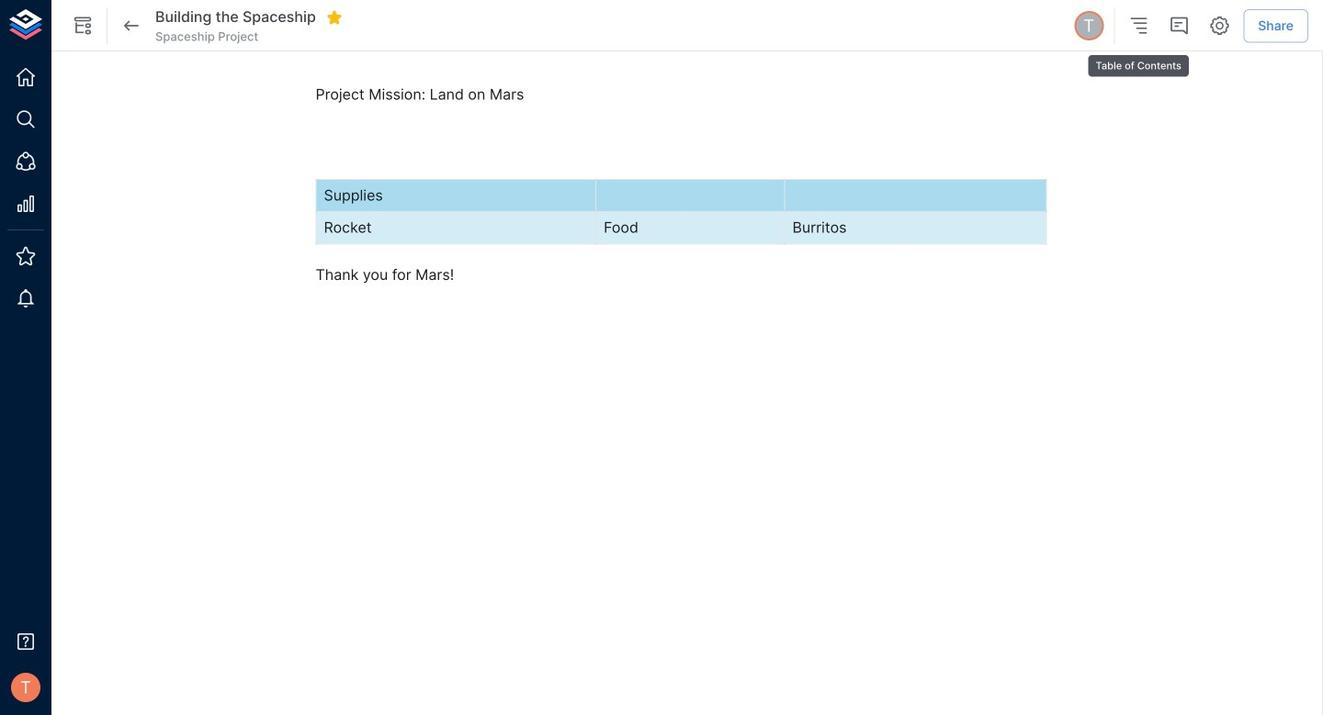 Task type: locate. For each thing, give the bounding box(es) containing it.
show wiki image
[[72, 15, 94, 37]]

go back image
[[120, 15, 142, 37]]

tooltip
[[1087, 42, 1191, 78]]



Task type: vqa. For each thing, say whether or not it's contained in the screenshot.
show wiki image at the top
yes



Task type: describe. For each thing, give the bounding box(es) containing it.
settings image
[[1209, 15, 1231, 37]]

comments image
[[1168, 15, 1190, 37]]

remove favorite image
[[326, 9, 343, 26]]

table of contents image
[[1128, 15, 1150, 37]]



